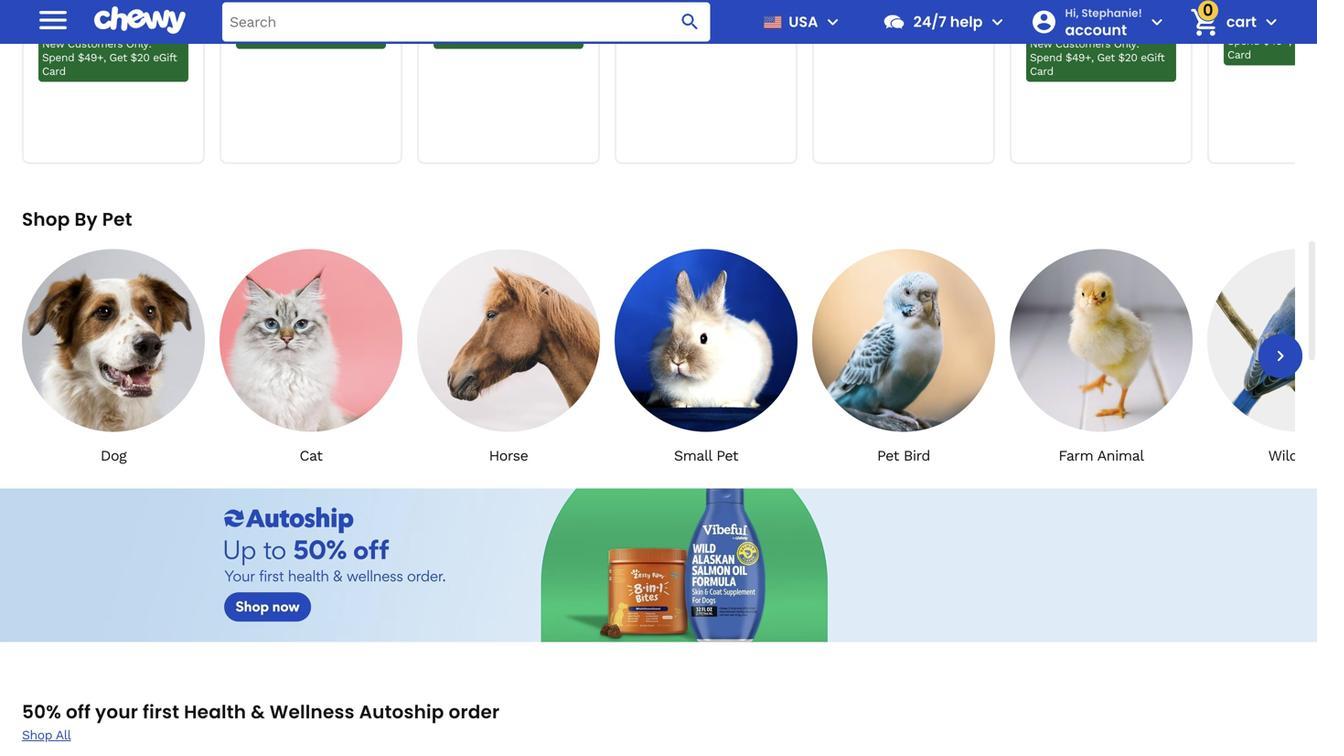 Task type: vqa. For each thing, say whether or not it's contained in the screenshot.
rightmost first-
no



Task type: describe. For each thing, give the bounding box(es) containing it.
small pet image
[[615, 249, 798, 432]]

pet inside pet bird link
[[877, 447, 899, 465]]

account
[[1065, 19, 1127, 40]]

24/7 help link
[[875, 0, 983, 44]]

bird
[[904, 447, 930, 465]]

hi, stephanie! account
[[1065, 5, 1142, 40]]

$45.37
[[1026, 6, 1077, 25]]

Search text field
[[222, 2, 710, 42]]

shop by pet
[[22, 207, 132, 232]]

farm
[[1059, 447, 1093, 465]]

bir
[[1303, 447, 1317, 465]]

health
[[184, 700, 246, 725]]

cat link
[[220, 249, 402, 465]]

Product search field
[[222, 2, 710, 42]]

by
[[75, 207, 98, 232]]

first
[[143, 700, 179, 725]]

autoship for $75.98
[[110, 8, 163, 23]]

50%
[[22, 700, 61, 725]]

24/7
[[913, 11, 947, 32]]

wild bir link
[[1207, 249, 1317, 465]]

none text field inside list
[[94, 0, 135, 2]]

$45.37 text field
[[1026, 6, 1077, 26]]

hi,
[[1065, 5, 1079, 20]]

cart link
[[1182, 0, 1257, 44]]

pet inside small pet link
[[716, 447, 738, 465]]

shop all link
[[22, 728, 71, 743]]

50% off your first health & wellness autoship order shop all
[[22, 700, 500, 743]]

pet bird
[[877, 447, 930, 465]]

autoship for $45.37
[[1097, 8, 1150, 23]]



Task type: locate. For each thing, give the bounding box(es) containing it.
chewy support image
[[882, 10, 906, 34]]

dog image
[[22, 249, 205, 432]]

small
[[674, 447, 712, 465]]

0 horizontal spatial pet
[[102, 207, 132, 232]]

only:
[[324, 4, 349, 17], [521, 4, 547, 17], [126, 37, 151, 50], [1114, 37, 1139, 50]]

cat image
[[220, 249, 402, 432]]

egift
[[351, 18, 374, 31], [548, 18, 572, 31], [153, 51, 177, 64], [1141, 51, 1165, 64]]

help
[[950, 11, 983, 32]]

menu image
[[35, 2, 71, 38]]

small pet
[[674, 447, 738, 465]]

all
[[56, 728, 71, 743]]

get
[[307, 18, 325, 31], [504, 18, 522, 31], [109, 51, 127, 64], [1097, 51, 1115, 64]]

autoship
[[110, 8, 163, 23], [1097, 8, 1150, 23], [359, 700, 444, 725]]

autoship right $75.98
[[110, 8, 163, 23]]

horse link
[[417, 249, 600, 465]]

wild
[[1268, 447, 1298, 465]]

$75.98 text field
[[38, 6, 90, 26]]

pet left bird
[[877, 447, 899, 465]]

0 horizontal spatial autoship
[[110, 8, 163, 23]]

dog
[[101, 447, 126, 465]]

pet right "by"
[[102, 207, 132, 232]]

1 vertical spatial list
[[18, 246, 1317, 467]]

shop inside 50% off your first health & wellness autoship order shop all
[[22, 728, 52, 743]]

list containing dog
[[18, 246, 1317, 467]]

24/7 help
[[913, 11, 983, 32]]

wellness
[[270, 700, 355, 725]]

off
[[66, 700, 91, 725]]

$49+,
[[275, 18, 303, 31], [473, 18, 501, 31], [78, 51, 106, 64], [1066, 51, 1094, 64]]

shop
[[22, 207, 70, 232], [22, 728, 52, 743]]

cat
[[300, 447, 322, 465]]

animal
[[1097, 447, 1144, 465]]

usa
[[789, 11, 818, 32]]

card
[[240, 32, 263, 45], [437, 32, 461, 45], [42, 65, 66, 78], [1030, 65, 1053, 78]]

your
[[95, 700, 138, 725]]

spend
[[240, 18, 272, 31], [437, 18, 469, 31], [42, 51, 74, 64], [1030, 51, 1062, 64]]

farm animal link
[[1010, 249, 1193, 465]]

horse image
[[417, 249, 600, 432]]

cart
[[1226, 11, 1257, 32]]

farm animal image
[[1010, 249, 1193, 432]]

usa button
[[756, 0, 844, 44]]

1 horizontal spatial autoship
[[359, 700, 444, 725]]

autoship right hi,
[[1097, 8, 1150, 23]]

0 vertical spatial list
[[22, 0, 1317, 164]]

farm animal
[[1059, 447, 1144, 465]]

small pet link
[[615, 249, 798, 465]]

items image
[[1188, 6, 1221, 38]]

stephanie!
[[1081, 5, 1142, 20]]

$20
[[328, 18, 347, 31], [526, 18, 545, 31], [130, 51, 150, 64], [1118, 51, 1137, 64]]

pet
[[102, 207, 132, 232], [716, 447, 738, 465], [877, 447, 899, 465]]

0 vertical spatial shop
[[22, 207, 70, 232]]

order
[[449, 700, 500, 725]]

pet bird link
[[812, 249, 995, 465]]

chewy home image
[[94, 0, 186, 40]]

customers
[[265, 4, 320, 17], [463, 4, 518, 17], [68, 37, 123, 50], [1055, 37, 1111, 50]]

horse
[[489, 447, 528, 465]]

shop left "by"
[[22, 207, 70, 232]]

pet right small
[[716, 447, 738, 465]]

1 vertical spatial shop
[[22, 728, 52, 743]]

list containing $75.98
[[22, 0, 1317, 164]]

submit search image
[[679, 11, 701, 33]]

cart menu image
[[1260, 11, 1282, 33]]

1 horizontal spatial pet
[[716, 447, 738, 465]]

2 shop from the top
[[22, 728, 52, 743]]

list
[[22, 0, 1317, 164], [18, 246, 1317, 467]]

wild bir
[[1268, 447, 1317, 465]]

account menu image
[[1146, 11, 1168, 33]]

help menu image
[[986, 11, 1008, 33]]

2 horizontal spatial autoship
[[1097, 8, 1150, 23]]

up to 50% off your first autoship order of pet health and wellness. shop now. image
[[0, 489, 1317, 643]]

new
[[240, 4, 262, 17], [437, 4, 459, 17], [42, 37, 64, 50], [1030, 37, 1052, 50]]

pet bird image
[[812, 249, 995, 432]]

$75.98
[[38, 6, 90, 25]]

new customers only: spend $49+, get $20 egift card
[[240, 4, 374, 45], [437, 4, 572, 45], [42, 37, 177, 78], [1030, 37, 1165, 78]]

dog link
[[22, 249, 205, 465]]

None text field
[[94, 0, 135, 2]]

2 horizontal spatial pet
[[877, 447, 899, 465]]

&
[[251, 700, 265, 725]]

shop down 50%
[[22, 728, 52, 743]]

autoship inside 50% off your first health & wellness autoship order shop all
[[359, 700, 444, 725]]

menu image
[[822, 11, 844, 33]]

1 shop from the top
[[22, 207, 70, 232]]

autoship left order
[[359, 700, 444, 725]]



